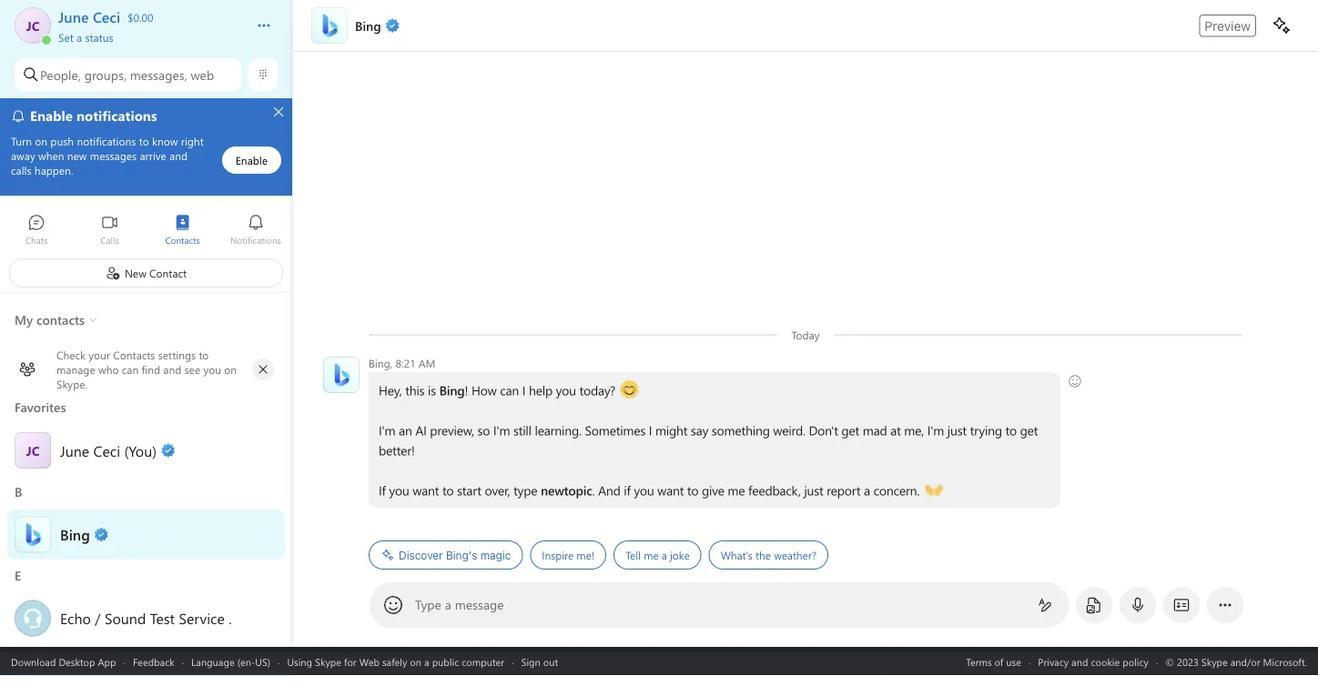 Task type: locate. For each thing, give the bounding box(es) containing it.
. right service
[[229, 608, 232, 628]]

i'm right so
[[494, 422, 510, 439]]

skype
[[315, 655, 341, 669]]

you right help
[[556, 382, 576, 399]]

tab list
[[0, 206, 292, 256]]

sign out link
[[521, 655, 558, 669]]

public
[[432, 655, 459, 669]]

feedback,
[[749, 482, 801, 499]]

privacy and cookie policy
[[1039, 655, 1149, 669]]

preview,
[[430, 422, 474, 439]]

echo / sound test service .
[[60, 608, 232, 628]]

today?
[[580, 382, 616, 399]]

0 horizontal spatial bing
[[60, 525, 90, 544]]

feedback link
[[133, 655, 175, 669]]

i inside 'i'm an ai preview, so i'm still learning. sometimes i might say something weird. don't get mad at me, i'm just trying to get better! if you want to start over, type'
[[649, 422, 652, 439]]

terms
[[967, 655, 992, 669]]

just left trying
[[948, 422, 967, 439]]

a right on
[[424, 655, 430, 669]]

get right trying
[[1021, 422, 1039, 439]]

you right "if" in the left of the page
[[389, 482, 409, 499]]

bing up echo
[[60, 525, 90, 544]]

use
[[1007, 655, 1022, 669]]

me right the tell
[[644, 548, 659, 563]]

to right trying
[[1006, 422, 1017, 439]]

1 vertical spatial i
[[649, 422, 652, 439]]

1 get from the left
[[842, 422, 860, 439]]

what's the weather?
[[721, 548, 817, 563]]

hey, this is bing ! how can i help you today?
[[379, 382, 619, 399]]

us)
[[255, 655, 271, 669]]

0 horizontal spatial .
[[229, 608, 232, 628]]

just left report
[[804, 482, 824, 499]]

1 horizontal spatial i
[[649, 422, 652, 439]]

bing inside list item
[[60, 525, 90, 544]]

1 vertical spatial .
[[229, 608, 232, 628]]

a right type
[[445, 597, 452, 613]]

bing, 8:21 am
[[369, 356, 436, 371]]

for
[[344, 655, 357, 669]]

cookie
[[1091, 655, 1120, 669]]

me inside 'button'
[[644, 548, 659, 563]]

b group
[[0, 478, 292, 561]]

(en-
[[237, 655, 255, 669]]

service
[[179, 608, 225, 628]]

june ceci (you)
[[60, 440, 157, 460]]

sometimes
[[585, 422, 646, 439]]

to left 'start' in the left of the page
[[443, 482, 454, 499]]

type a message
[[415, 597, 504, 613]]

1 horizontal spatial bing
[[440, 382, 465, 399]]

0 horizontal spatial just
[[804, 482, 824, 499]]

bing
[[440, 382, 465, 399], [60, 525, 90, 544]]

favorites group
[[0, 393, 292, 478]]

Type a message text field
[[416, 597, 1024, 615]]

learning.
[[535, 422, 582, 439]]

terms of use link
[[967, 655, 1022, 669]]

1 vertical spatial bing
[[60, 525, 90, 544]]

me
[[728, 482, 745, 499], [644, 548, 659, 563]]

1 horizontal spatial me
[[728, 482, 745, 499]]

1 horizontal spatial want
[[658, 482, 684, 499]]

set
[[58, 30, 74, 44]]

want
[[413, 482, 439, 499], [658, 482, 684, 499]]

trying
[[970, 422, 1003, 439]]

you inside 'i'm an ai preview, so i'm still learning. sometimes i might say something weird. don't get mad at me, i'm just trying to get better! if you want to start over, type'
[[389, 482, 409, 499]]

bing,
[[369, 356, 393, 371]]

weird.
[[774, 422, 806, 439]]

safely
[[382, 655, 407, 669]]

how
[[472, 382, 497, 399]]

june
[[60, 440, 89, 460]]

1 horizontal spatial just
[[948, 422, 967, 439]]

a
[[77, 30, 82, 44], [864, 482, 871, 499], [662, 548, 667, 563], [445, 597, 452, 613], [424, 655, 430, 669]]

a left joke on the bottom right
[[662, 548, 667, 563]]

sign out
[[521, 655, 558, 669]]

. left and
[[593, 482, 595, 499]]

newtopic . and if you want to give me feedback, just report a concern.
[[541, 482, 923, 499]]

i left 'might'
[[649, 422, 652, 439]]

the
[[756, 548, 771, 563]]

0 horizontal spatial to
[[443, 482, 454, 499]]

me right give
[[728, 482, 745, 499]]

over,
[[485, 482, 510, 499]]

bing right the is on the bottom of the page
[[440, 382, 465, 399]]

0 horizontal spatial you
[[389, 482, 409, 499]]

people,
[[40, 66, 81, 83]]

i'm left an
[[379, 422, 396, 439]]

2 horizontal spatial i'm
[[928, 422, 945, 439]]

feedback
[[133, 655, 175, 669]]

want left 'start' in the left of the page
[[413, 482, 439, 499]]

out
[[543, 655, 558, 669]]

i'm
[[379, 422, 396, 439], [494, 422, 510, 439], [928, 422, 945, 439]]

language (en-us) link
[[191, 655, 271, 669]]

i'm an ai preview, so i'm still learning. sometimes i might say something weird. don't get mad at me, i'm just trying to get better! if you want to start over, type
[[379, 422, 1042, 499]]

using skype for web safely on a public computer
[[287, 655, 505, 669]]

am
[[419, 356, 436, 371]]

0 horizontal spatial get
[[842, 422, 860, 439]]

want left give
[[658, 482, 684, 499]]

to left give
[[688, 482, 699, 499]]

a inside 'button'
[[662, 548, 667, 563]]

0 horizontal spatial i
[[523, 382, 526, 399]]

what's
[[721, 548, 753, 563]]

. inside e group
[[229, 608, 232, 628]]

2 horizontal spatial to
[[1006, 422, 1017, 439]]

app
[[98, 655, 116, 669]]

0 vertical spatial .
[[593, 482, 595, 499]]

1 vertical spatial me
[[644, 548, 659, 563]]

newtopic
[[541, 482, 593, 499]]

1 i'm from the left
[[379, 422, 396, 439]]

don't
[[809, 422, 839, 439]]

0 horizontal spatial want
[[413, 482, 439, 499]]

1 want from the left
[[413, 482, 439, 499]]

messages,
[[130, 66, 187, 83]]

1 horizontal spatial i'm
[[494, 422, 510, 439]]

download
[[11, 655, 56, 669]]

you right if
[[634, 482, 654, 499]]

0 vertical spatial just
[[948, 422, 967, 439]]

just
[[948, 422, 967, 439], [804, 482, 824, 499]]

desktop
[[59, 655, 95, 669]]

0 horizontal spatial me
[[644, 548, 659, 563]]

bing's
[[446, 549, 478, 562]]

i
[[523, 382, 526, 399], [649, 422, 652, 439]]

using skype for web safely on a public computer link
[[287, 655, 505, 669]]

1 horizontal spatial get
[[1021, 422, 1039, 439]]

give
[[702, 482, 725, 499]]

set a status
[[58, 30, 113, 44]]

a right set
[[77, 30, 82, 44]]

0 horizontal spatial i'm
[[379, 422, 396, 439]]

(smileeyes)
[[621, 381, 681, 398]]

people, groups, messages, web button
[[15, 58, 241, 91]]

i'm right me,
[[928, 422, 945, 439]]

get left mad
[[842, 422, 860, 439]]

i right can
[[523, 382, 526, 399]]

is
[[428, 382, 436, 399]]



Task type: vqa. For each thing, say whether or not it's contained in the screenshot.
is
yes



Task type: describe. For each thing, give the bounding box(es) containing it.
tell me a joke
[[626, 548, 690, 563]]

!
[[465, 382, 468, 399]]

download desktop app
[[11, 655, 116, 669]]

0 vertical spatial bing
[[440, 382, 465, 399]]

magic
[[481, 549, 511, 562]]

report
[[827, 482, 861, 499]]

/
[[95, 608, 101, 628]]

want inside 'i'm an ai preview, so i'm still learning. sometimes i might say something weird. don't get mad at me, i'm just trying to get better! if you want to start over, type'
[[413, 482, 439, 499]]

(you)
[[124, 440, 157, 460]]

inspire me! button
[[530, 541, 607, 570]]

echo
[[60, 608, 91, 628]]

message
[[455, 597, 504, 613]]

and
[[598, 482, 621, 499]]

inspire
[[542, 548, 574, 563]]

tell
[[626, 548, 641, 563]]

help
[[529, 382, 553, 399]]

of
[[995, 655, 1004, 669]]

2 horizontal spatial you
[[634, 482, 654, 499]]

joke
[[670, 548, 690, 563]]

might
[[656, 422, 688, 439]]

sound
[[105, 608, 146, 628]]

groups,
[[84, 66, 127, 83]]

start
[[457, 482, 482, 499]]

web
[[191, 66, 214, 83]]

bing, selected. list item
[[0, 510, 292, 560]]

tell me a joke button
[[614, 541, 702, 570]]

type
[[415, 597, 442, 613]]

3 i'm from the left
[[928, 422, 945, 439]]

people, groups, messages, web
[[40, 66, 214, 83]]

me!
[[577, 548, 595, 563]]

a inside button
[[77, 30, 82, 44]]

if
[[379, 482, 386, 499]]

1 horizontal spatial you
[[556, 382, 576, 399]]

can
[[500, 382, 519, 399]]

e group
[[0, 561, 292, 645]]

me,
[[905, 422, 924, 439]]

preview
[[1205, 18, 1251, 33]]

0 vertical spatial me
[[728, 482, 745, 499]]

test
[[150, 608, 175, 628]]

1 horizontal spatial .
[[593, 482, 595, 499]]

a right report
[[864, 482, 871, 499]]

ceci
[[93, 440, 120, 460]]

on
[[410, 655, 422, 669]]

discover
[[399, 549, 443, 562]]

using
[[287, 655, 312, 669]]

and
[[1072, 655, 1089, 669]]

1 horizontal spatial to
[[688, 482, 699, 499]]

web
[[359, 655, 380, 669]]

if
[[624, 482, 631, 499]]

concern.
[[874, 482, 920, 499]]

8:21
[[396, 356, 416, 371]]

so
[[478, 422, 490, 439]]

still
[[514, 422, 532, 439]]

status
[[85, 30, 113, 44]]

(openhands)
[[925, 481, 994, 498]]

type
[[514, 482, 538, 499]]

this
[[405, 382, 425, 399]]

mad
[[863, 422, 888, 439]]

weather?
[[774, 548, 817, 563]]

better!
[[379, 442, 415, 459]]

inspire me!
[[542, 548, 595, 563]]

an
[[399, 422, 412, 439]]

computer
[[462, 655, 505, 669]]

something
[[712, 422, 770, 439]]

hey,
[[379, 382, 402, 399]]

ai
[[416, 422, 427, 439]]

1 vertical spatial just
[[804, 482, 824, 499]]

just inside 'i'm an ai preview, so i'm still learning. sometimes i might say something weird. don't get mad at me, i'm just trying to get better! if you want to start over, type'
[[948, 422, 967, 439]]

2 get from the left
[[1021, 422, 1039, 439]]

2 i'm from the left
[[494, 422, 510, 439]]

set a status button
[[58, 26, 239, 44]]

discover bing's magic
[[399, 549, 511, 562]]

privacy
[[1039, 655, 1069, 669]]

policy
[[1123, 655, 1149, 669]]

0 vertical spatial i
[[523, 382, 526, 399]]

privacy and cookie policy link
[[1039, 655, 1149, 669]]

2 want from the left
[[658, 482, 684, 499]]



